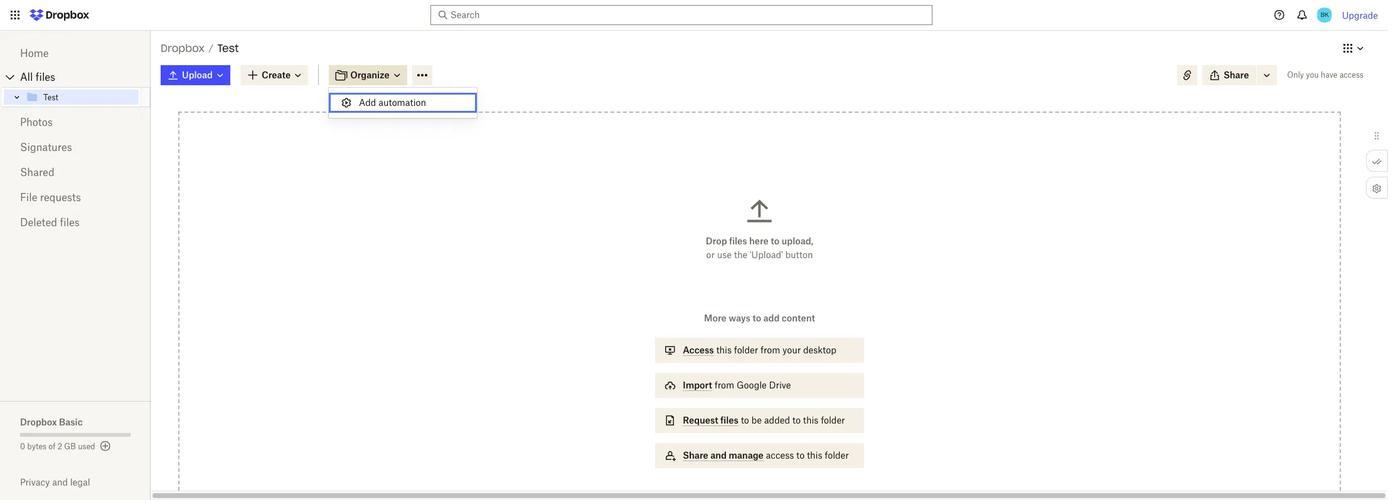 Task type: describe. For each thing, give the bounding box(es) containing it.
dropbox / test
[[161, 42, 239, 55]]

request files to be added to this folder
[[683, 416, 845, 426]]

0 vertical spatial from
[[761, 345, 781, 356]]

add
[[764, 313, 780, 324]]

access
[[683, 345, 714, 356]]

more ways to add content element
[[653, 312, 867, 482]]

dropbox basic
[[20, 417, 83, 428]]

drop
[[706, 236, 727, 247]]

used
[[78, 443, 95, 452]]

to left add
[[753, 313, 762, 324]]

request
[[683, 416, 719, 426]]

access this folder from your desktop
[[683, 345, 837, 356]]

file
[[20, 191, 37, 204]]

photos link
[[20, 110, 131, 135]]

0 vertical spatial folder
[[734, 345, 758, 356]]

dropbox link
[[161, 40, 205, 57]]

2 vertical spatial folder
[[825, 451, 849, 461]]

home link
[[20, 41, 131, 66]]

all files link
[[20, 67, 151, 87]]

get more space image
[[98, 439, 113, 455]]

gb
[[64, 443, 76, 452]]

requests
[[40, 191, 81, 204]]

button
[[786, 250, 813, 261]]

dropbox logo - go to the homepage image
[[25, 5, 94, 25]]

share for share and manage access to this folder
[[683, 451, 709, 461]]

here
[[750, 236, 769, 247]]

signatures
[[20, 141, 72, 154]]

import from google drive
[[683, 380, 791, 391]]

/
[[209, 43, 214, 53]]

bytes
[[27, 443, 47, 452]]

deleted files link
[[20, 210, 131, 235]]

upgrade
[[1343, 10, 1379, 20]]

added
[[765, 416, 790, 426]]

share for share
[[1224, 70, 1250, 80]]

files for drop
[[729, 236, 747, 247]]

use
[[717, 250, 732, 261]]

0 vertical spatial this
[[717, 345, 732, 356]]

content
[[782, 313, 815, 324]]

1 vertical spatial folder
[[821, 416, 845, 426]]

share and manage access to this folder
[[683, 451, 849, 461]]

import
[[683, 380, 713, 391]]

1 vertical spatial from
[[715, 380, 735, 391]]

file requests link
[[20, 185, 131, 210]]

shared
[[20, 166, 54, 179]]

upload,
[[782, 236, 814, 247]]

0
[[20, 443, 25, 452]]

test link
[[26, 90, 139, 105]]

files for request
[[721, 416, 739, 426]]

of
[[49, 443, 56, 452]]

'upload'
[[750, 250, 783, 261]]



Task type: vqa. For each thing, say whether or not it's contained in the screenshot.


Task type: locate. For each thing, give the bounding box(es) containing it.
0 vertical spatial dropbox
[[161, 42, 205, 55]]

0 horizontal spatial test
[[43, 93, 58, 102]]

1 vertical spatial dropbox
[[20, 417, 57, 428]]

files for all
[[36, 71, 55, 83]]

1 vertical spatial this
[[803, 416, 819, 426]]

share left only
[[1224, 70, 1250, 80]]

1 horizontal spatial share
[[1224, 70, 1250, 80]]

access for have
[[1340, 70, 1364, 80]]

deleted files
[[20, 217, 80, 229]]

0 vertical spatial share
[[1224, 70, 1250, 80]]

add
[[359, 97, 376, 108]]

or
[[707, 250, 715, 261]]

access right "manage"
[[766, 451, 794, 461]]

share inside "more ways to add content" element
[[683, 451, 709, 461]]

legal
[[70, 478, 90, 488]]

1 vertical spatial and
[[52, 478, 68, 488]]

share down "request"
[[683, 451, 709, 461]]

shared link
[[20, 160, 131, 185]]

and inside "more ways to add content" element
[[711, 451, 727, 461]]

test
[[217, 42, 239, 55], [43, 93, 58, 102]]

2
[[58, 443, 62, 452]]

and
[[711, 451, 727, 461], [52, 478, 68, 488]]

0 vertical spatial access
[[1340, 70, 1364, 80]]

from left your
[[761, 345, 781, 356]]

share
[[1224, 70, 1250, 80], [683, 451, 709, 461]]

google
[[737, 380, 767, 391]]

folder
[[734, 345, 758, 356], [821, 416, 845, 426], [825, 451, 849, 461]]

to inside the drop files here to upload, or use the 'upload' button
[[771, 236, 780, 247]]

automation
[[379, 97, 426, 108]]

0 horizontal spatial access
[[766, 451, 794, 461]]

files inside "more ways to add content" element
[[721, 416, 739, 426]]

to left be
[[741, 416, 749, 426]]

and for manage
[[711, 451, 727, 461]]

your
[[783, 345, 801, 356]]

0 horizontal spatial from
[[715, 380, 735, 391]]

dropbox for dropbox / test
[[161, 42, 205, 55]]

only
[[1288, 70, 1305, 80]]

be
[[752, 416, 762, 426]]

1 horizontal spatial and
[[711, 451, 727, 461]]

and left "manage"
[[711, 451, 727, 461]]

files up the
[[729, 236, 747, 247]]

and for legal
[[52, 478, 68, 488]]

photos
[[20, 116, 53, 129]]

files right all
[[36, 71, 55, 83]]

dropbox up bytes
[[20, 417, 57, 428]]

dropbox left /
[[161, 42, 205, 55]]

all files tree
[[2, 67, 151, 107]]

signatures link
[[20, 135, 131, 160]]

add automation
[[359, 97, 426, 108]]

1 horizontal spatial access
[[1340, 70, 1364, 80]]

only you have access
[[1288, 70, 1364, 80]]

more
[[704, 313, 727, 324]]

all files
[[20, 71, 55, 83]]

and left legal
[[52, 478, 68, 488]]

0 vertical spatial and
[[711, 451, 727, 461]]

this right added
[[803, 416, 819, 426]]

privacy
[[20, 478, 50, 488]]

access right have
[[1340, 70, 1364, 80]]

share inside "button"
[[1224, 70, 1250, 80]]

files
[[36, 71, 55, 83], [60, 217, 80, 229], [729, 236, 747, 247], [721, 416, 739, 426]]

test inside test link
[[43, 93, 58, 102]]

the
[[734, 250, 748, 261]]

manage
[[729, 451, 764, 461]]

files left be
[[721, 416, 739, 426]]

test down the all files
[[43, 93, 58, 102]]

share button
[[1203, 65, 1257, 85]]

home
[[20, 47, 49, 60]]

global header element
[[0, 0, 1389, 31]]

more ways to add content
[[704, 313, 815, 324]]

from
[[761, 345, 781, 356], [715, 380, 735, 391]]

access for manage
[[766, 451, 794, 461]]

0 horizontal spatial and
[[52, 478, 68, 488]]

files for deleted
[[60, 217, 80, 229]]

have
[[1321, 70, 1338, 80]]

deleted
[[20, 217, 57, 229]]

privacy and legal
[[20, 478, 90, 488]]

from right import
[[715, 380, 735, 391]]

0 horizontal spatial share
[[683, 451, 709, 461]]

desktop
[[804, 345, 837, 356]]

add automation menu item
[[329, 93, 477, 113]]

files inside tree
[[36, 71, 55, 83]]

this right access
[[717, 345, 732, 356]]

drop files here to upload, or use the 'upload' button
[[706, 236, 814, 261]]

0 vertical spatial test
[[217, 42, 239, 55]]

dropbox for dropbox basic
[[20, 417, 57, 428]]

1 vertical spatial access
[[766, 451, 794, 461]]

access inside "more ways to add content" element
[[766, 451, 794, 461]]

drive
[[769, 380, 791, 391]]

you
[[1307, 70, 1319, 80]]

1 vertical spatial share
[[683, 451, 709, 461]]

ways
[[729, 313, 751, 324]]

this
[[717, 345, 732, 356], [803, 416, 819, 426], [807, 451, 823, 461]]

2 vertical spatial this
[[807, 451, 823, 461]]

this down the request files to be added to this folder
[[807, 451, 823, 461]]

privacy and legal link
[[20, 478, 151, 488]]

dropbox
[[161, 42, 205, 55], [20, 417, 57, 428]]

all
[[20, 71, 33, 83]]

files down file requests 'link'
[[60, 217, 80, 229]]

to down the request files to be added to this folder
[[797, 451, 805, 461]]

access
[[1340, 70, 1364, 80], [766, 451, 794, 461]]

0 bytes of 2 gb used
[[20, 443, 95, 452]]

1 vertical spatial test
[[43, 93, 58, 102]]

upgrade link
[[1343, 10, 1379, 20]]

1 horizontal spatial test
[[217, 42, 239, 55]]

1 horizontal spatial from
[[761, 345, 781, 356]]

1 horizontal spatial dropbox
[[161, 42, 205, 55]]

to
[[771, 236, 780, 247], [753, 313, 762, 324], [741, 416, 749, 426], [793, 416, 801, 426], [797, 451, 805, 461]]

to right here
[[771, 236, 780, 247]]

0 horizontal spatial dropbox
[[20, 417, 57, 428]]

basic
[[59, 417, 83, 428]]

test right /
[[217, 42, 239, 55]]

to right added
[[793, 416, 801, 426]]

file requests
[[20, 191, 81, 204]]

files inside the drop files here to upload, or use the 'upload' button
[[729, 236, 747, 247]]



